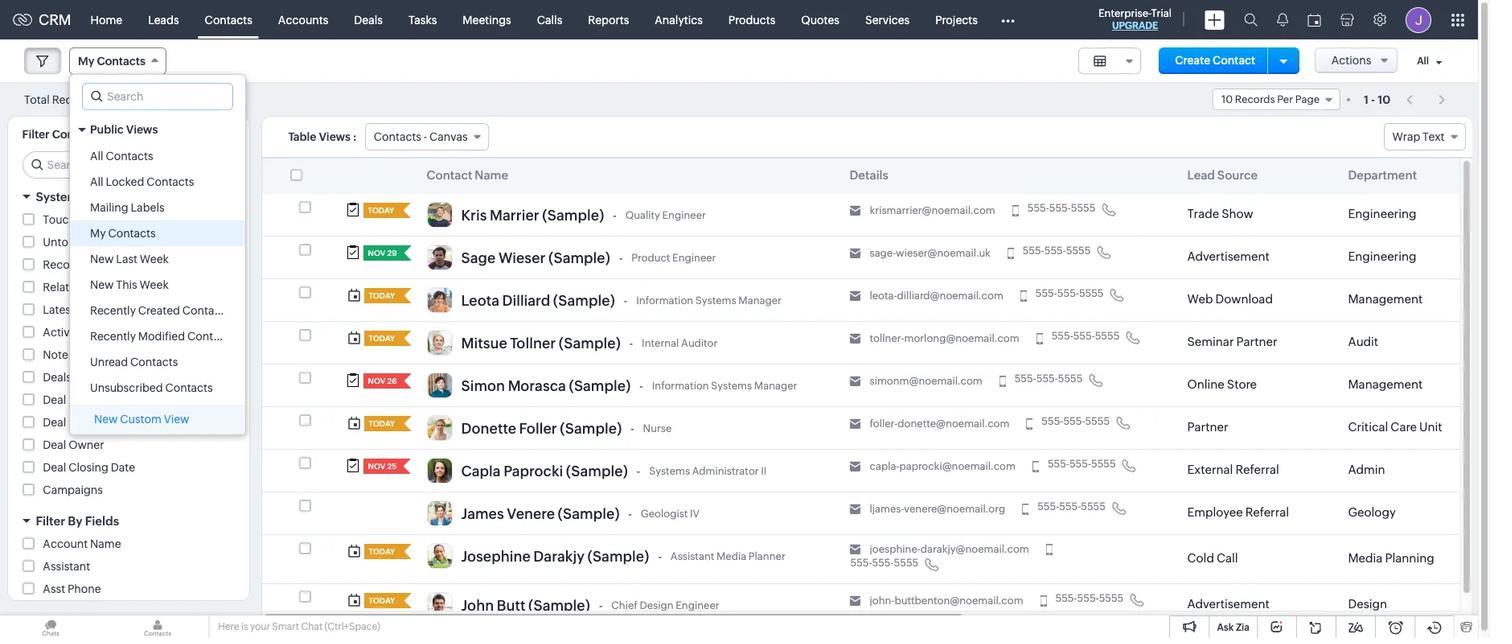 Task type: vqa. For each thing, say whether or not it's contained in the screenshot.


Task type: describe. For each thing, give the bounding box(es) containing it.
information for simon morasca (sample)
[[652, 380, 709, 392]]

recently created contacts
[[90, 304, 230, 317]]

venere@noemail.org
[[905, 503, 1006, 515]]

systems for simon morasca (sample)
[[712, 380, 752, 392]]

unread contacts option
[[70, 349, 245, 375]]

systems administrator ii
[[649, 465, 767, 477]]

information for leota dilliard (sample)
[[637, 294, 694, 306]]

all for all locked contacts
[[90, 175, 103, 188]]

referral for capla paprocki (sample)
[[1236, 463, 1280, 476]]

locked
[[106, 175, 144, 188]]

today link for josephine darakjy (sample)
[[364, 544, 397, 559]]

venere
[[507, 505, 555, 522]]

size image
[[1094, 54, 1107, 68]]

views for public
[[126, 123, 158, 136]]

home
[[91, 13, 122, 26]]

simon
[[461, 377, 505, 394]]

today for leota dilliard (sample)
[[369, 291, 395, 300]]

systems for leota dilliard (sample)
[[696, 294, 737, 306]]

contacts inside 'field'
[[97, 55, 146, 68]]

Wrap Text field
[[1384, 123, 1466, 150]]

contacts right leads "link"
[[205, 13, 253, 26]]

new for new this week
[[90, 278, 114, 291]]

filter contacts by
[[22, 128, 117, 141]]

web download
[[1188, 292, 1274, 306]]

icon_mail image for leota dilliard (sample)
[[850, 291, 861, 302]]

deals inside "deals" link
[[354, 13, 383, 26]]

today for kris marrier (sample)
[[368, 206, 394, 215]]

new this week
[[90, 278, 169, 291]]

deal for deal owner
[[43, 439, 66, 451]]

reports link
[[576, 0, 642, 39]]

unsubscribed contacts option
[[70, 375, 245, 401]]

0 horizontal spatial media
[[717, 550, 747, 562]]

2 vertical spatial systems
[[649, 465, 690, 477]]

(sample) for john butt (sample)
[[529, 597, 591, 614]]

1 - 10
[[1365, 93, 1391, 106]]

records for related
[[85, 281, 128, 294]]

0 vertical spatial action
[[83, 258, 118, 271]]

icon_mail image for john butt (sample)
[[850, 596, 861, 607]]

ask
[[1218, 622, 1235, 633]]

sage-wieser@noemail.uk link
[[870, 247, 991, 260]]

(sample) for mitsue tollner (sample)
[[559, 335, 621, 352]]

icon_mail image for josephine darakjy (sample)
[[850, 544, 861, 556]]

Contacts - Canvas field
[[365, 123, 489, 150]]

system defined filters button
[[8, 183, 249, 211]]

1 vertical spatial deals
[[43, 371, 72, 384]]

1 horizontal spatial action
[[130, 281, 165, 294]]

butt
[[497, 597, 526, 614]]

by
[[103, 128, 117, 141]]

products link
[[716, 0, 789, 39]]

icon_mail image for simon morasca (sample)
[[850, 376, 861, 387]]

My Contacts field
[[69, 47, 166, 75]]

audit
[[1349, 335, 1379, 348]]

tasks link
[[396, 0, 450, 39]]

employee
[[1188, 505, 1244, 519]]

critical care unit
[[1349, 420, 1443, 434]]

today link for leota dilliard (sample)
[[364, 288, 397, 303]]

engineer for kris marrier (sample)
[[663, 209, 706, 221]]

joesphine-darakjy@noemail.com
[[870, 543, 1030, 555]]

engineering for kris marrier (sample)
[[1349, 207, 1417, 220]]

crm
[[39, 11, 71, 28]]

closing
[[69, 461, 109, 474]]

james
[[461, 505, 504, 522]]

all locked contacts option
[[70, 169, 245, 195]]

buttbenton@noemail.com
[[895, 595, 1024, 607]]

my inside 'option'
[[90, 227, 106, 240]]

planning
[[1386, 551, 1435, 565]]

contacts - canvas
[[374, 130, 468, 143]]

media planning
[[1349, 551, 1435, 565]]

online store
[[1188, 377, 1258, 391]]

canvas profile image image for josephine darakjy (sample)
[[427, 543, 453, 569]]

- for donette foller (sample)
[[631, 423, 635, 436]]

1 vertical spatial search text field
[[23, 152, 236, 178]]

recently modified contacts option
[[70, 323, 245, 349]]

services link
[[853, 0, 923, 39]]

0 horizontal spatial design
[[640, 599, 674, 611]]

paprocki
[[504, 463, 564, 480]]

contacts up "filters"
[[147, 175, 194, 188]]

nov 29 link
[[363, 245, 397, 261]]

lead source
[[1188, 168, 1259, 182]]

contacts right 'created'
[[182, 304, 230, 317]]

mailing labels option
[[70, 195, 245, 220]]

all contacts option
[[70, 143, 245, 169]]

record action
[[43, 258, 118, 271]]

contacts left by
[[52, 128, 101, 141]]

accounts
[[278, 13, 329, 26]]

search element
[[1235, 0, 1268, 39]]

calendar image
[[1308, 13, 1322, 26]]

profile image
[[1407, 7, 1432, 33]]

(ctrl+space)
[[325, 621, 380, 632]]

contacts up unsubscribed contacts
[[130, 356, 178, 369]]

filter for filter contacts by
[[22, 128, 50, 141]]

unit
[[1420, 420, 1443, 434]]

Other Modules field
[[991, 7, 1026, 33]]

profile element
[[1397, 0, 1442, 39]]

nov 26 link
[[363, 373, 397, 389]]

all locked contacts
[[90, 175, 194, 188]]

deals link
[[341, 0, 396, 39]]

system defined filters
[[36, 190, 165, 204]]

engineer for sage wieser (sample)
[[673, 252, 716, 264]]

system
[[36, 190, 78, 204]]

icon_mail image for sage wieser (sample)
[[850, 248, 861, 259]]

- for kris marrier (sample)
[[613, 209, 617, 222]]

analytics link
[[642, 0, 716, 39]]

joesphine-
[[870, 543, 921, 555]]

- for mitsue tollner (sample)
[[630, 337, 633, 350]]

leota-
[[870, 290, 898, 302]]

krismarrier@noemail.com link
[[870, 204, 996, 217]]

custom
[[120, 413, 162, 426]]

canvas profile image image for kris marrier (sample)
[[427, 202, 453, 228]]

new for new last week
[[90, 253, 114, 266]]

external referral
[[1188, 463, 1280, 476]]

1
[[1365, 93, 1369, 106]]

unsubscribed contacts
[[90, 381, 213, 394]]

signals element
[[1268, 0, 1299, 39]]

today link for kris marrier (sample)
[[363, 203, 396, 218]]

today for donette foller (sample)
[[369, 419, 395, 428]]

quotes
[[802, 13, 840, 26]]

canvas profile image image for capla paprocki (sample)
[[427, 458, 453, 484]]

status
[[108, 303, 141, 316]]

- for josephine darakjy (sample)
[[659, 551, 662, 564]]

amount
[[69, 393, 111, 406]]

views for table
[[319, 130, 351, 143]]

create
[[1176, 54, 1211, 67]]

reports
[[588, 13, 629, 26]]

morlong@noemail.com
[[905, 332, 1020, 344]]

wrap text
[[1393, 130, 1446, 143]]

store
[[1228, 377, 1258, 391]]

kris marrier (sample) link
[[461, 207, 605, 224]]

new for new custom view
[[94, 413, 118, 426]]

enterprise-
[[1099, 7, 1152, 19]]

by
[[68, 514, 82, 528]]

deal for deal closing date
[[43, 461, 66, 474]]

total records 10
[[24, 93, 109, 106]]

is
[[241, 621, 248, 632]]

week for new this week
[[140, 278, 169, 291]]

sage wieser (sample)
[[461, 249, 611, 266]]

my contacts inside 'field'
[[78, 55, 146, 68]]

deal owner
[[43, 439, 104, 451]]

filter for filter by fields
[[36, 514, 65, 528]]

contacts link
[[192, 0, 265, 39]]

mailing
[[90, 201, 128, 214]]

recently for recently modified contacts
[[90, 330, 136, 343]]

name for account name
[[90, 537, 121, 550]]

10 for total records 10
[[97, 94, 109, 106]]

james venere (sample) link
[[461, 505, 620, 523]]

page
[[1296, 93, 1320, 105]]

internal
[[642, 337, 679, 349]]

untouched
[[43, 236, 102, 249]]

campaigns
[[43, 484, 103, 496]]

james venere (sample)
[[461, 505, 620, 522]]

nov 25
[[368, 462, 397, 471]]

recently modified contacts
[[90, 330, 235, 343]]

today link for john butt (sample)
[[364, 593, 397, 608]]

nov for simon
[[368, 377, 386, 385]]

nurse
[[643, 422, 672, 434]]

canvas profile image image for leota dilliard (sample)
[[427, 287, 453, 313]]

nov for capla
[[368, 462, 386, 471]]

canvas profile image image for simon morasca (sample)
[[427, 373, 453, 398]]

name for contact name
[[475, 168, 509, 182]]

contacts right modified
[[187, 330, 235, 343]]

filters
[[129, 190, 165, 204]]

auditor
[[682, 337, 718, 349]]

web
[[1188, 292, 1214, 306]]

- for simon morasca (sample)
[[640, 380, 643, 393]]

product
[[632, 252, 671, 264]]

tasks
[[409, 13, 437, 26]]

projects link
[[923, 0, 991, 39]]

new this week option
[[70, 272, 245, 298]]



Task type: locate. For each thing, give the bounding box(es) containing it.
0 vertical spatial engineering
[[1349, 207, 1417, 220]]

(sample) right dilliard
[[553, 292, 615, 309]]

my contacts option
[[70, 220, 245, 246]]

1 vertical spatial partner
[[1188, 420, 1229, 434]]

filter by fields button
[[8, 507, 249, 535]]

name down fields
[[90, 537, 121, 550]]

0 vertical spatial manager
[[739, 294, 782, 306]]

dilliard
[[503, 292, 551, 309]]

views left :
[[319, 130, 351, 143]]

records for touched
[[91, 213, 135, 226]]

all down by
[[90, 150, 103, 163]]

advertisement for john butt (sample)
[[1188, 597, 1270, 611]]

new last week option
[[70, 246, 245, 272]]

1 advertisement from the top
[[1188, 249, 1270, 263]]

icon_mail image left capla-
[[850, 461, 861, 473]]

chief
[[612, 599, 638, 611]]

- inside field
[[424, 130, 427, 143]]

icon_mail image down details
[[850, 206, 861, 217]]

foller-
[[870, 418, 898, 430]]

4 canvas profile image image from the top
[[427, 330, 453, 356]]

1 vertical spatial contact
[[427, 168, 473, 182]]

(sample) up sage wieser (sample)
[[543, 207, 605, 224]]

latest
[[43, 303, 75, 316]]

referral for james venere (sample)
[[1246, 505, 1290, 519]]

all
[[1418, 56, 1430, 67], [90, 150, 103, 163], [90, 175, 103, 188]]

None field
[[1079, 47, 1141, 74]]

4 icon_mail image from the top
[[850, 333, 861, 345]]

recently for recently created contacts
[[90, 304, 136, 317]]

1 week from the top
[[140, 253, 169, 266]]

1 horizontal spatial partner
[[1237, 335, 1278, 348]]

1 horizontal spatial assistant
[[671, 550, 715, 562]]

contacts inside 'option'
[[108, 227, 156, 240]]

0 vertical spatial filter
[[22, 128, 50, 141]]

1 vertical spatial advertisement
[[1188, 597, 1270, 611]]

management for simon morasca (sample)
[[1349, 377, 1424, 391]]

chats image
[[0, 616, 101, 638]]

canvas profile image image for john butt (sample)
[[427, 592, 453, 618]]

1 vertical spatial nov
[[368, 377, 386, 385]]

(sample) right the paprocki
[[566, 463, 628, 480]]

4 deal from the top
[[43, 461, 66, 474]]

canvas profile image image left james on the left bottom
[[427, 500, 453, 526]]

icon_mail image
[[850, 206, 861, 217], [850, 248, 861, 259], [850, 291, 861, 302], [850, 333, 861, 345], [850, 376, 861, 387], [850, 419, 861, 430], [850, 461, 861, 473], [850, 504, 861, 515], [850, 544, 861, 556], [850, 596, 861, 607]]

1 deal from the top
[[43, 393, 66, 406]]

1 management from the top
[[1349, 292, 1424, 306]]

quality
[[626, 209, 661, 221]]

deal for deal stage
[[43, 416, 66, 429]]

systems up geologist iv
[[649, 465, 690, 477]]

0 vertical spatial deals
[[354, 13, 383, 26]]

deals down notes
[[43, 371, 72, 384]]

0 vertical spatial my contacts
[[78, 55, 146, 68]]

create menu image
[[1205, 10, 1225, 29]]

wieser
[[499, 249, 546, 266]]

1 horizontal spatial name
[[475, 168, 509, 182]]

2 canvas profile image image from the top
[[427, 245, 453, 270]]

1 horizontal spatial views
[[319, 130, 351, 143]]

engineer down the assistant media planner
[[676, 599, 720, 611]]

0 vertical spatial recently
[[90, 304, 136, 317]]

0 vertical spatial information systems manager
[[637, 294, 782, 306]]

sage-
[[870, 247, 896, 259]]

0 horizontal spatial action
[[83, 258, 118, 271]]

6 canvas profile image image from the top
[[427, 415, 453, 441]]

5 canvas profile image image from the top
[[427, 373, 453, 398]]

my contacts inside 'option'
[[90, 227, 156, 240]]

deal down deal stage
[[43, 439, 66, 451]]

advertisement up web download
[[1188, 249, 1270, 263]]

filter down total
[[22, 128, 50, 141]]

(sample) up darakjy on the bottom left of page
[[558, 505, 620, 522]]

product engineer
[[632, 252, 716, 264]]

10 icon_mail image from the top
[[850, 596, 861, 607]]

recently created contacts option
[[70, 298, 245, 323]]

asst phone
[[43, 583, 101, 595]]

records up last
[[104, 236, 147, 249]]

my contacts up last
[[90, 227, 156, 240]]

1 canvas profile image image from the top
[[427, 202, 453, 228]]

records up filter contacts by
[[52, 93, 95, 106]]

Search text field
[[83, 84, 233, 109], [23, 152, 236, 178]]

all for all contacts
[[90, 150, 103, 163]]

last
[[116, 253, 138, 266]]

1 vertical spatial filter
[[36, 514, 65, 528]]

filter inside dropdown button
[[36, 514, 65, 528]]

partner down download
[[1237, 335, 1278, 348]]

my down touched records
[[90, 227, 106, 240]]

assistant
[[671, 550, 715, 562], [43, 560, 90, 573]]

0 horizontal spatial name
[[90, 537, 121, 550]]

(sample) up the "chief"
[[588, 548, 650, 565]]

10 up public
[[97, 94, 109, 106]]

canvas profile image image for james venere (sample)
[[427, 500, 453, 526]]

recently up unread
[[90, 330, 136, 343]]

geology
[[1349, 505, 1397, 519]]

views up all contacts option
[[126, 123, 158, 136]]

analytics
[[655, 13, 703, 26]]

10 Records Per Page field
[[1213, 89, 1341, 110]]

1 horizontal spatial contact
[[1213, 54, 1256, 67]]

0 vertical spatial my
[[78, 55, 94, 68]]

0 vertical spatial referral
[[1236, 463, 1280, 476]]

(sample) for sage wieser (sample)
[[549, 249, 611, 266]]

week down my contacts 'option'
[[140, 253, 169, 266]]

my up total records 10 on the top left
[[78, 55, 94, 68]]

ii
[[761, 465, 767, 477]]

my inside 'field'
[[78, 55, 94, 68]]

simon morasca (sample)
[[461, 377, 631, 394]]

latest email status
[[43, 303, 141, 316]]

create menu element
[[1196, 0, 1235, 39]]

(sample) for josephine darakjy (sample)
[[588, 548, 650, 565]]

canvas profile image image left leota
[[427, 287, 453, 313]]

touched records
[[43, 213, 135, 226]]

fields
[[85, 514, 119, 528]]

1 horizontal spatial 10
[[1222, 93, 1234, 105]]

new down amount
[[94, 413, 118, 426]]

canvas profile image image left "sage"
[[427, 245, 453, 270]]

advertisement
[[1188, 249, 1270, 263], [1188, 597, 1270, 611]]

canvas profile image image left donette
[[427, 415, 453, 441]]

manager for simon morasca (sample)
[[755, 380, 798, 392]]

2 recently from the top
[[90, 330, 136, 343]]

manager for leota dilliard (sample)
[[739, 294, 782, 306]]

1 engineering from the top
[[1349, 207, 1417, 220]]

actions
[[1332, 54, 1372, 67]]

information systems manager for simon morasca (sample)
[[652, 380, 798, 392]]

1 vertical spatial information
[[652, 380, 709, 392]]

9 canvas profile image image from the top
[[427, 543, 453, 569]]

canvas profile image image for donette foller (sample)
[[427, 415, 453, 441]]

10 inside field
[[1222, 93, 1234, 105]]

contacts inside field
[[374, 130, 422, 143]]

contact inside button
[[1213, 54, 1256, 67]]

unread
[[90, 356, 128, 369]]

search text field up the public views dropdown button
[[83, 84, 233, 109]]

1 vertical spatial information systems manager
[[652, 380, 798, 392]]

contacts up new last week
[[108, 227, 156, 240]]

systems
[[696, 294, 737, 306], [712, 380, 752, 392], [649, 465, 690, 477]]

(sample) right foller at the left
[[560, 420, 622, 437]]

1 vertical spatial management
[[1349, 377, 1424, 391]]

media left planner
[[717, 550, 747, 562]]

public views region
[[70, 143, 245, 401]]

josephine
[[461, 548, 531, 565]]

0 vertical spatial advertisement
[[1188, 249, 1270, 263]]

donette
[[461, 420, 517, 437]]

media left planning
[[1349, 551, 1383, 565]]

3 deal from the top
[[43, 439, 66, 451]]

critical
[[1349, 420, 1389, 434]]

today for josephine darakjy (sample)
[[369, 547, 395, 556]]

search text field up "system defined filters" dropdown button in the left top of the page
[[23, 152, 236, 178]]

download
[[1216, 292, 1274, 306]]

1 vertical spatial action
[[130, 281, 165, 294]]

0 vertical spatial search text field
[[83, 84, 233, 109]]

ask zia
[[1218, 622, 1250, 633]]

(sample) right tollner
[[559, 335, 621, 352]]

records inside field
[[1236, 93, 1276, 105]]

0 horizontal spatial partner
[[1188, 420, 1229, 434]]

7 canvas profile image image from the top
[[427, 458, 453, 484]]

0 horizontal spatial views
[[126, 123, 158, 136]]

2 vertical spatial new
[[94, 413, 118, 426]]

0 horizontal spatial contact
[[427, 168, 473, 182]]

systems up auditor
[[696, 294, 737, 306]]

0 vertical spatial new
[[90, 253, 114, 266]]

- for capla paprocki (sample)
[[637, 465, 641, 478]]

0 vertical spatial all
[[1418, 56, 1430, 67]]

management for leota dilliard (sample)
[[1349, 292, 1424, 306]]

- for leota dilliard (sample)
[[624, 295, 628, 308]]

canvas profile image image left kris
[[427, 202, 453, 228]]

records left the per
[[1236, 93, 1276, 105]]

0 vertical spatial information
[[637, 294, 694, 306]]

3 canvas profile image image from the top
[[427, 287, 453, 313]]

systems down auditor
[[712, 380, 752, 392]]

1 vertical spatial systems
[[712, 380, 752, 392]]

canvas profile image image for mitsue tollner (sample)
[[427, 330, 453, 356]]

deal up campaigns at the left
[[43, 461, 66, 474]]

quotes link
[[789, 0, 853, 39]]

7 icon_mail image from the top
[[850, 461, 861, 473]]

deal left stage
[[43, 416, 66, 429]]

canvas profile image image left the mitsue at the bottom of the page
[[427, 330, 453, 356]]

(sample) for donette foller (sample)
[[560, 420, 622, 437]]

name up kris
[[475, 168, 509, 182]]

2 horizontal spatial 10
[[1379, 93, 1391, 106]]

today for mitsue tollner (sample)
[[369, 334, 395, 343]]

icon_mail image for kris marrier (sample)
[[850, 206, 861, 217]]

leota dilliard (sample) link
[[461, 292, 615, 310]]

icon_mail image for capla paprocki (sample)
[[850, 461, 861, 473]]

1 icon_mail image from the top
[[850, 206, 861, 217]]

canvas profile image image left the john
[[427, 592, 453, 618]]

10 canvas profile image image from the top
[[427, 592, 453, 618]]

views inside dropdown button
[[126, 123, 158, 136]]

9 icon_mail image from the top
[[850, 544, 861, 556]]

chief design engineer
[[612, 599, 720, 611]]

(sample) for james venere (sample)
[[558, 505, 620, 522]]

referral right employee
[[1246, 505, 1290, 519]]

management up audit
[[1349, 292, 1424, 306]]

filter
[[22, 128, 50, 141], [36, 514, 65, 528]]

john butt (sample)
[[461, 597, 591, 614]]

nov left 25 at the left bottom of the page
[[368, 462, 386, 471]]

1 horizontal spatial design
[[1349, 597, 1388, 611]]

new last week
[[90, 253, 169, 266]]

0 vertical spatial engineer
[[663, 209, 706, 221]]

nov
[[368, 249, 386, 257], [368, 377, 386, 385], [368, 462, 386, 471]]

6 icon_mail image from the top
[[850, 419, 861, 430]]

simonm@noemail.com
[[870, 375, 983, 387]]

1 vertical spatial week
[[140, 278, 169, 291]]

icon_mail image for james venere (sample)
[[850, 504, 861, 515]]

ljames-venere@noemail.org link
[[870, 503, 1006, 516]]

advertisement for sage wieser (sample)
[[1188, 249, 1270, 263]]

0 horizontal spatial assistant
[[43, 560, 90, 573]]

engineer right product
[[673, 252, 716, 264]]

icon_mobile image
[[1013, 206, 1019, 217], [1008, 248, 1014, 259], [1021, 291, 1027, 302], [1037, 333, 1043, 345], [1000, 376, 1006, 387], [1027, 419, 1033, 430], [1033, 461, 1040, 473], [1023, 504, 1029, 515], [1047, 544, 1053, 556], [1041, 596, 1047, 607]]

icon_mail image left leota- at the right top
[[850, 291, 861, 302]]

contacts up view
[[165, 381, 213, 394]]

8 icon_mail image from the top
[[850, 504, 861, 515]]

icon_mail image left 'ljames-'
[[850, 504, 861, 515]]

deal for deal amount
[[43, 393, 66, 406]]

5 icon_mail image from the top
[[850, 376, 861, 387]]

1 horizontal spatial deals
[[354, 13, 383, 26]]

nov inside "link"
[[368, 249, 386, 257]]

tollner
[[510, 335, 556, 352]]

john-buttbenton@noemail.com
[[870, 595, 1024, 607]]

(sample) for capla paprocki (sample)
[[566, 463, 628, 480]]

(sample) for leota dilliard (sample)
[[553, 292, 615, 309]]

advertisement up "ask"
[[1188, 597, 1270, 611]]

design right the "chief"
[[640, 599, 674, 611]]

new custom view
[[94, 413, 189, 426]]

referral up "employee referral"
[[1236, 463, 1280, 476]]

information down internal auditor
[[652, 380, 709, 392]]

1 vertical spatial engineer
[[673, 252, 716, 264]]

foller-donette@noemail.com link
[[870, 418, 1010, 430]]

canvas profile image image
[[427, 202, 453, 228], [427, 245, 453, 270], [427, 287, 453, 313], [427, 330, 453, 356], [427, 373, 453, 398], [427, 415, 453, 441], [427, 458, 453, 484], [427, 500, 453, 526], [427, 543, 453, 569], [427, 592, 453, 618]]

contacts up locked on the left top
[[106, 150, 153, 163]]

kris
[[461, 207, 487, 224]]

upgrade
[[1113, 20, 1159, 31]]

0 vertical spatial partner
[[1237, 335, 1278, 348]]

morasca
[[508, 377, 566, 394]]

(sample) for simon morasca (sample)
[[569, 377, 631, 394]]

wieser@noemail.uk
[[896, 247, 991, 259]]

1 nov from the top
[[368, 249, 386, 257]]

- for john butt (sample)
[[599, 600, 603, 613]]

10 right 1
[[1379, 93, 1391, 106]]

create contact button
[[1160, 47, 1272, 74]]

1 recently from the top
[[90, 304, 136, 317]]

2 week from the top
[[140, 278, 169, 291]]

modified
[[138, 330, 185, 343]]

nov for sage
[[368, 249, 386, 257]]

today for john butt (sample)
[[369, 596, 395, 605]]

records for untouched
[[104, 236, 147, 249]]

2 vertical spatial nov
[[368, 462, 386, 471]]

1 vertical spatial recently
[[90, 330, 136, 343]]

donette foller (sample)
[[461, 420, 622, 437]]

ljames-
[[870, 503, 905, 515]]

new down untouched records
[[90, 253, 114, 266]]

capla-paprocki@noemail.com
[[870, 460, 1016, 472]]

search image
[[1245, 13, 1258, 27]]

geologist iv
[[641, 508, 700, 520]]

25
[[387, 462, 397, 471]]

icon_mail image for mitsue tollner (sample)
[[850, 333, 861, 345]]

10 down create contact button
[[1222, 93, 1234, 105]]

engineer right quality
[[663, 209, 706, 221]]

contacts image
[[107, 616, 208, 638]]

(sample) right wieser
[[549, 249, 611, 266]]

details
[[850, 168, 889, 182]]

2 nov from the top
[[368, 377, 386, 385]]

total
[[24, 93, 50, 106]]

information systems manager for leota dilliard (sample)
[[637, 294, 782, 306]]

john
[[461, 597, 494, 614]]

all down "profile" 'element'
[[1418, 56, 1430, 67]]

icon_mail image for donette foller (sample)
[[850, 419, 861, 430]]

week for new last week
[[140, 253, 169, 266]]

3 nov from the top
[[368, 462, 386, 471]]

zia
[[1237, 622, 1250, 633]]

nov left "26"
[[368, 377, 386, 385]]

10 inside total records 10
[[97, 94, 109, 106]]

canvas profile image image for sage wieser (sample)
[[427, 245, 453, 270]]

meetings
[[463, 13, 512, 26]]

1 vertical spatial name
[[90, 537, 121, 550]]

recently down related records action
[[90, 304, 136, 317]]

today link for mitsue tollner (sample)
[[364, 331, 397, 346]]

2 deal from the top
[[43, 416, 66, 429]]

assistant down the account
[[43, 560, 90, 573]]

nov inside 'link'
[[368, 377, 386, 385]]

today
[[368, 206, 394, 215], [369, 291, 395, 300], [369, 334, 395, 343], [369, 419, 395, 428], [369, 547, 395, 556], [369, 596, 395, 605]]

canvas profile image image left 'capla'
[[427, 458, 453, 484]]

0 vertical spatial nov
[[368, 249, 386, 257]]

per
[[1278, 93, 1294, 105]]

quality engineer
[[626, 209, 706, 221]]

filter left by
[[36, 514, 65, 528]]

0 vertical spatial week
[[140, 253, 169, 266]]

records for 10
[[1236, 93, 1276, 105]]

(sample) right butt
[[529, 597, 591, 614]]

2 icon_mail image from the top
[[850, 248, 861, 259]]

0 vertical spatial management
[[1349, 292, 1424, 306]]

action up recently created contacts option on the left of page
[[130, 281, 165, 294]]

signals image
[[1278, 13, 1289, 27]]

2 vertical spatial engineer
[[676, 599, 720, 611]]

icon_mail image left tollner-
[[850, 333, 861, 345]]

contacts inside 'option'
[[165, 381, 213, 394]]

- for sage wieser (sample)
[[620, 252, 623, 265]]

(sample) right 'morasca' at the left bottom of the page
[[569, 377, 631, 394]]

- for james venere (sample)
[[629, 508, 632, 521]]

2 management from the top
[[1349, 377, 1424, 391]]

action up related records action
[[83, 258, 118, 271]]

contact right the create
[[1213, 54, 1256, 67]]

0 horizontal spatial deals
[[43, 371, 72, 384]]

donette@noemail.com
[[898, 418, 1010, 430]]

deal up deal stage
[[43, 393, 66, 406]]

0 vertical spatial contact
[[1213, 54, 1256, 67]]

contacts down "home"
[[97, 55, 146, 68]]

all for all
[[1418, 56, 1430, 67]]

records
[[52, 93, 95, 106], [1236, 93, 1276, 105], [91, 213, 135, 226], [104, 236, 147, 249], [85, 281, 128, 294]]

week up recently created contacts option on the left of page
[[140, 278, 169, 291]]

0 vertical spatial systems
[[696, 294, 737, 306]]

assistant down iv
[[671, 550, 715, 562]]

26
[[387, 377, 397, 385]]

icon_mail image left joesphine-
[[850, 544, 861, 556]]

today link for donette foller (sample)
[[364, 416, 397, 431]]

deals left tasks link on the top of page
[[354, 13, 383, 26]]

assistant for assistant media planner
[[671, 550, 715, 562]]

1 vertical spatial manager
[[755, 380, 798, 392]]

8 canvas profile image image from the top
[[427, 500, 453, 526]]

management up critical care unit
[[1349, 377, 1424, 391]]

account
[[43, 537, 88, 550]]

all up system defined filters
[[90, 175, 103, 188]]

records for total
[[52, 93, 95, 106]]

navigation
[[1399, 88, 1455, 111]]

mitsue tollner (sample)
[[461, 335, 621, 352]]

(sample) for kris marrier (sample)
[[543, 207, 605, 224]]

capla-paprocki@noemail.com link
[[870, 460, 1016, 473]]

2 engineering from the top
[[1349, 249, 1417, 263]]

1 vertical spatial engineering
[[1349, 249, 1417, 263]]

recently inside recently modified contacts option
[[90, 330, 136, 343]]

3 icon_mail image from the top
[[850, 291, 861, 302]]

smart
[[272, 621, 299, 632]]

2 advertisement from the top
[[1188, 597, 1270, 611]]

records down the defined
[[91, 213, 135, 226]]

information systems manager down auditor
[[652, 380, 798, 392]]

contacts right :
[[374, 130, 422, 143]]

2 vertical spatial all
[[90, 175, 103, 188]]

0 horizontal spatial 10
[[97, 94, 109, 106]]

my contacts
[[78, 55, 146, 68], [90, 227, 156, 240]]

canvas profile image image left josephine
[[427, 543, 453, 569]]

seminar partner
[[1188, 335, 1278, 348]]

1 vertical spatial all
[[90, 150, 103, 163]]

cold call
[[1188, 551, 1239, 565]]

new left this
[[90, 278, 114, 291]]

account name
[[43, 537, 121, 550]]

recently inside recently created contacts option
[[90, 304, 136, 317]]

1 vertical spatial my contacts
[[90, 227, 156, 240]]

deal stage
[[43, 416, 99, 429]]

0 vertical spatial name
[[475, 168, 509, 182]]

design down media planning
[[1349, 597, 1388, 611]]

1 horizontal spatial media
[[1349, 551, 1383, 565]]

seminar
[[1188, 335, 1235, 348]]

1 vertical spatial new
[[90, 278, 114, 291]]

5555
[[1072, 202, 1096, 214], [1067, 245, 1091, 257], [1080, 287, 1104, 299], [1096, 330, 1120, 342], [1059, 373, 1083, 385], [1086, 415, 1110, 427], [1092, 458, 1117, 470], [1082, 501, 1106, 513], [894, 557, 919, 569], [1100, 592, 1124, 604]]

john butt (sample) link
[[461, 597, 591, 614]]

1 vertical spatial my
[[90, 227, 106, 240]]

online
[[1188, 377, 1225, 391]]

partner down the online
[[1188, 420, 1229, 434]]

records up latest email status
[[85, 281, 128, 294]]

assistant for assistant
[[43, 560, 90, 573]]

engineering for sage wieser (sample)
[[1349, 249, 1417, 263]]

10 for 1 - 10
[[1379, 93, 1391, 106]]

icon_mail image left 'foller-'
[[850, 419, 861, 430]]

icon_mail image left john-
[[850, 596, 861, 607]]

text
[[1423, 130, 1446, 143]]

icon_mail image left simonm@noemail.com link
[[850, 376, 861, 387]]

1 vertical spatial referral
[[1246, 505, 1290, 519]]

iv
[[690, 508, 700, 520]]

management
[[1349, 292, 1424, 306], [1349, 377, 1424, 391]]

defined
[[81, 190, 127, 204]]



